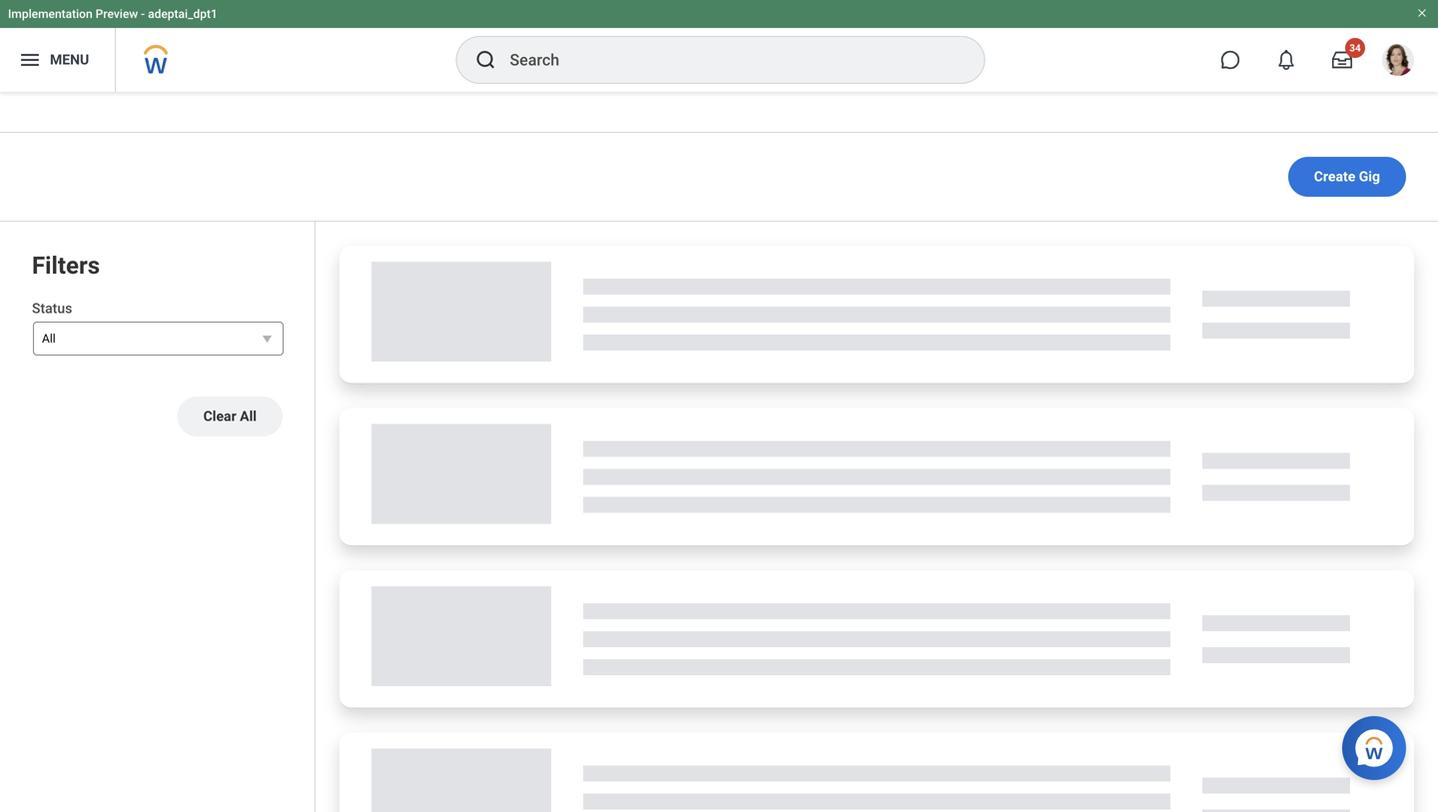 Task type: describe. For each thing, give the bounding box(es) containing it.
34
[[1350, 42, 1362, 54]]

search image
[[474, 48, 498, 72]]

adeptai_dpt1
[[148, 7, 218, 21]]

create
[[1315, 168, 1356, 185]]

justify image
[[18, 48, 42, 72]]

clear
[[203, 408, 237, 425]]

inbox large image
[[1333, 50, 1353, 70]]

menu banner
[[0, 0, 1439, 92]]

gig
[[1360, 168, 1381, 185]]

all inside popup button
[[42, 332, 56, 346]]

implementation preview -   adeptai_dpt1
[[8, 7, 218, 21]]

create gig button
[[1289, 157, 1407, 197]]

-
[[141, 7, 145, 21]]

clear all button
[[177, 397, 283, 437]]

all inside button
[[240, 408, 257, 425]]



Task type: locate. For each thing, give the bounding box(es) containing it.
all right clear
[[240, 408, 257, 425]]

profile logan mcneil image
[[1383, 44, 1415, 80]]

all button
[[33, 322, 284, 356]]

1 vertical spatial all
[[240, 408, 257, 425]]

34 button
[[1321, 38, 1366, 82]]

0 vertical spatial all
[[42, 332, 56, 346]]

1 horizontal spatial all
[[240, 408, 257, 425]]

status
[[32, 300, 72, 317]]

all
[[42, 332, 56, 346], [240, 408, 257, 425]]

0 horizontal spatial all
[[42, 332, 56, 346]]

clear all
[[203, 408, 257, 425]]

filters
[[32, 251, 100, 280]]

list
[[316, 222, 1439, 812]]

notifications large image
[[1277, 50, 1297, 70]]

implementation
[[8, 7, 93, 21]]

all down status
[[42, 332, 56, 346]]

Search Workday  search field
[[510, 38, 944, 82]]

create gig
[[1315, 168, 1381, 185]]

preview
[[96, 7, 138, 21]]

close environment banner image
[[1417, 7, 1429, 19]]

menu button
[[0, 28, 115, 92]]

menu
[[50, 52, 89, 68]]



Task type: vqa. For each thing, say whether or not it's contained in the screenshot.
Create
yes



